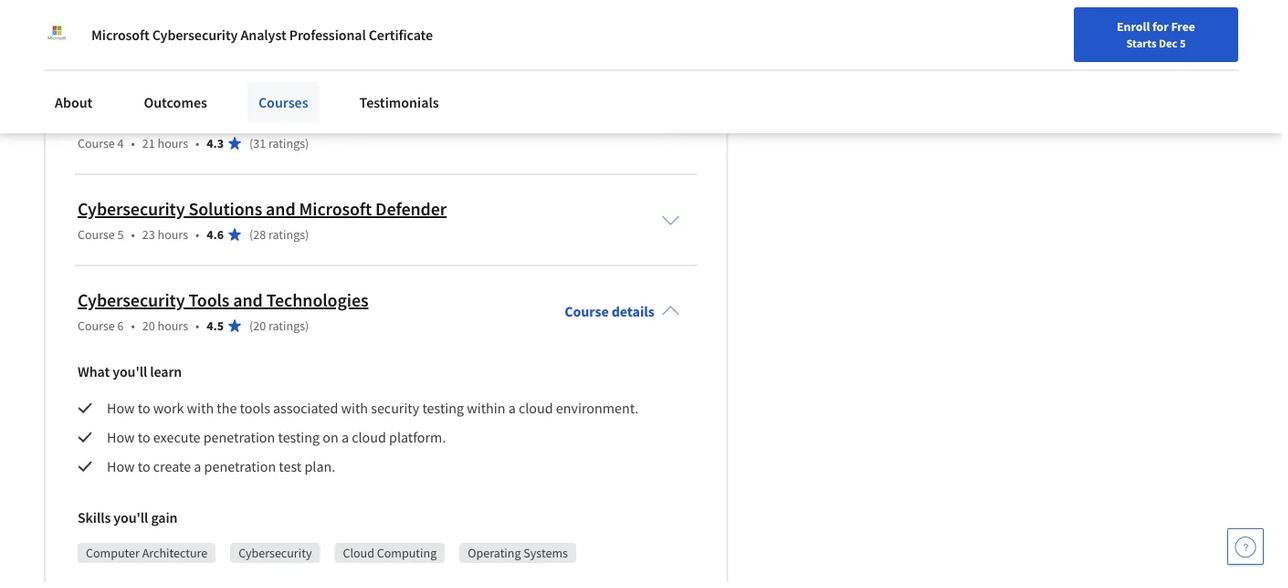 Task type: locate. For each thing, give the bounding box(es) containing it.
cloud down how to work with the tools associated with security testing within a cloud environment.
[[352, 428, 386, 447]]

4 hours from the top
[[158, 318, 188, 334]]

cybersecurity tools and technologies link
[[78, 289, 369, 312]]

) down cybersecurity identity and access solutions using azure ad
[[305, 135, 309, 152]]

0 vertical spatial a
[[509, 399, 516, 417]]

0 vertical spatial you'll
[[113, 363, 147, 381]]

technologies
[[266, 289, 369, 312]]

3 hours from the top
[[158, 226, 188, 243]]

courses link
[[247, 82, 319, 122]]

cybersecurity identity and access solutions using azure ad
[[78, 106, 533, 129]]

you'll left learn
[[113, 363, 147, 381]]

58
[[253, 44, 266, 60]]

solutions up 4.6 on the left
[[189, 198, 262, 221]]

0 vertical spatial solutions
[[341, 106, 415, 129]]

and for access
[[253, 106, 283, 129]]

0 vertical spatial microsoft
[[91, 26, 149, 44]]

) down the technologies at the left
[[305, 318, 309, 334]]

1 horizontal spatial cloud
[[519, 399, 553, 417]]

hours right 21
[[158, 135, 188, 152]]

hours left 4.5
[[158, 318, 188, 334]]

azure
[[464, 106, 508, 129]]

cybersecurity for identity
[[78, 106, 185, 129]]

a right on at the bottom left
[[342, 428, 349, 447]]

0 vertical spatial testing
[[422, 399, 464, 417]]

course left 23 on the left of the page
[[78, 226, 115, 243]]

how to create a penetration test plan.
[[107, 458, 336, 476]]

2 vertical spatial a
[[194, 458, 201, 476]]

( right 4.5
[[249, 318, 253, 334]]

0 vertical spatial 5
[[1180, 36, 1186, 50]]

with left security
[[341, 399, 368, 417]]

0 horizontal spatial cloud
[[352, 428, 386, 447]]

21
[[142, 135, 155, 152]]

0 horizontal spatial with
[[187, 399, 214, 417]]

1 ) from the top
[[305, 135, 309, 152]]

5
[[1180, 36, 1186, 50], [118, 226, 124, 243]]

1 with from the left
[[187, 399, 214, 417]]

ratings right 28
[[269, 226, 305, 243]]

cybersecurity tools and technologies
[[78, 289, 369, 312]]

with left the
[[187, 399, 214, 417]]

1 hours from the top
[[158, 44, 188, 60]]

1 vertical spatial )
[[305, 226, 309, 243]]

(
[[249, 135, 253, 152], [249, 226, 253, 243], [249, 318, 253, 334]]

enroll
[[1117, 18, 1151, 35]]

course details
[[565, 302, 655, 321]]

1 vertical spatial to
[[138, 428, 150, 447]]

what you'll learn
[[78, 363, 182, 381]]

2 vertical spatial to
[[138, 458, 150, 476]]

how
[[107, 399, 135, 417], [107, 428, 135, 447], [107, 458, 135, 476]]

solutions left using
[[341, 106, 415, 129]]

0 vertical spatial cloud
[[519, 399, 553, 417]]

• right 6
[[131, 318, 135, 334]]

course 4 • 21 hours •
[[78, 135, 199, 152]]

0 vertical spatial penetration
[[203, 428, 275, 447]]

( 31 ratings )
[[249, 135, 309, 152]]

1 vertical spatial testing
[[278, 428, 320, 447]]

0 vertical spatial to
[[138, 399, 150, 417]]

2 ratings from the top
[[269, 135, 305, 152]]

2 vertical spatial how
[[107, 458, 135, 476]]

outcomes link
[[133, 82, 218, 122]]

testing down associated
[[278, 428, 320, 447]]

• right 4
[[131, 135, 135, 152]]

2 horizontal spatial a
[[509, 399, 516, 417]]

None search field
[[260, 11, 562, 48]]

course for cybersecurity tools and technologies
[[78, 318, 115, 334]]

penetration down the how to execute penetration testing on a cloud platform.
[[204, 458, 276, 476]]

learn
[[150, 363, 182, 381]]

on
[[323, 428, 339, 447]]

the
[[217, 399, 237, 417]]

course for cybersecurity solutions and microsoft defender
[[78, 226, 115, 243]]

microsoft
[[91, 26, 149, 44], [299, 198, 372, 221]]

20 right 3
[[142, 44, 155, 60]]

to left work at the bottom left of page
[[138, 399, 150, 417]]

1 how from the top
[[107, 399, 135, 417]]

ratings right the 31
[[269, 135, 305, 152]]

you'll for learn
[[113, 363, 147, 381]]

a right create
[[194, 458, 201, 476]]

1 vertical spatial (
[[249, 226, 253, 243]]

1 horizontal spatial 5
[[1180, 36, 1186, 50]]

architecture
[[142, 545, 208, 562]]

1 horizontal spatial testing
[[422, 399, 464, 417]]

1 vertical spatial how
[[107, 428, 135, 447]]

cloud right within
[[519, 399, 553, 417]]

to left execute
[[138, 428, 150, 447]]

cloud
[[519, 399, 553, 417], [352, 428, 386, 447]]

0 horizontal spatial 5
[[118, 226, 124, 243]]

3 to from the top
[[138, 458, 150, 476]]

3 ( from the top
[[249, 318, 253, 334]]

with
[[187, 399, 214, 417], [341, 399, 368, 417]]

what
[[78, 363, 110, 381]]

how left execute
[[107, 428, 135, 447]]

and for microsoft
[[266, 198, 296, 221]]

1 vertical spatial you'll
[[114, 509, 148, 527]]

course inside dropdown button
[[565, 302, 609, 321]]

1 horizontal spatial a
[[342, 428, 349, 447]]

) for microsoft
[[305, 226, 309, 243]]

microsoft up ( 28 ratings )
[[299, 198, 372, 221]]

)
[[305, 135, 309, 152], [305, 226, 309, 243], [305, 318, 309, 334]]

0 horizontal spatial microsoft
[[91, 26, 149, 44]]

hours left 4.7
[[158, 44, 188, 60]]

to for work
[[138, 399, 150, 417]]

cybersecurity threat vectors and mitigation
[[78, 15, 416, 38]]

course
[[78, 44, 115, 60], [78, 135, 115, 152], [78, 226, 115, 243], [565, 302, 609, 321], [78, 318, 115, 334]]

and
[[304, 15, 334, 38], [253, 106, 283, 129], [266, 198, 296, 221], [233, 289, 263, 312]]

coursera image
[[22, 15, 138, 44]]

( right 4.3 on the left of the page
[[249, 135, 253, 152]]

1 horizontal spatial microsoft
[[299, 198, 372, 221]]

1 horizontal spatial with
[[341, 399, 368, 417]]

3 ) from the top
[[305, 318, 309, 334]]

( for solutions
[[249, 226, 253, 243]]

penetration
[[203, 428, 275, 447], [204, 458, 276, 476]]

dec
[[1159, 36, 1178, 50]]

to
[[138, 399, 150, 417], [138, 428, 150, 447], [138, 458, 150, 476]]

3
[[118, 44, 124, 60]]

how down "what you'll learn"
[[107, 399, 135, 417]]

course for cybersecurity identity and access solutions using azure ad
[[78, 135, 115, 152]]

course left 3
[[78, 44, 115, 60]]

2 hours from the top
[[158, 135, 188, 152]]

2 ) from the top
[[305, 226, 309, 243]]

4.6
[[207, 226, 224, 243]]

you'll
[[113, 363, 147, 381], [114, 509, 148, 527]]

you'll left the gain
[[114, 509, 148, 527]]

4 ratings from the top
[[269, 318, 305, 334]]

course left "details"
[[565, 302, 609, 321]]

1 ratings from the top
[[269, 44, 305, 60]]

solutions
[[341, 106, 415, 129], [189, 198, 262, 221]]

2 ( from the top
[[249, 226, 253, 243]]

2 vertical spatial (
[[249, 318, 253, 334]]

course left 4
[[78, 135, 115, 152]]

to left create
[[138, 458, 150, 476]]

and up ( 28 ratings )
[[266, 198, 296, 221]]

microsoft right microsoft icon
[[91, 26, 149, 44]]

cloud
[[343, 545, 375, 562]]

) right 28
[[305, 226, 309, 243]]

skills you'll gain
[[78, 509, 178, 527]]

penetration down the
[[203, 428, 275, 447]]

2 how from the top
[[107, 428, 135, 447]]

course left 6
[[78, 318, 115, 334]]

about link
[[44, 82, 104, 122]]

3 ratings from the top
[[269, 226, 305, 243]]

a right within
[[509, 399, 516, 417]]

1 ( from the top
[[249, 135, 253, 152]]

cybersecurity solutions and microsoft defender
[[78, 198, 447, 221]]

0 horizontal spatial testing
[[278, 428, 320, 447]]

professional
[[289, 26, 366, 44]]

plan.
[[305, 458, 336, 476]]

testing up platform. on the bottom
[[422, 399, 464, 417]]

menu item
[[952, 18, 1069, 78]]

ratings
[[269, 44, 305, 60], [269, 135, 305, 152], [269, 226, 305, 243], [269, 318, 305, 334]]

how to work with the tools associated with security testing within a cloud environment.
[[107, 399, 639, 417]]

2 vertical spatial )
[[305, 318, 309, 334]]

a
[[509, 399, 516, 417], [342, 428, 349, 447], [194, 458, 201, 476]]

1 horizontal spatial solutions
[[341, 106, 415, 129]]

and up the 31
[[253, 106, 283, 129]]

1 vertical spatial cloud
[[352, 428, 386, 447]]

0 vertical spatial how
[[107, 399, 135, 417]]

microsoft cybersecurity analyst professional certificate
[[91, 26, 433, 44]]

• left 4.3 on the left of the page
[[196, 135, 199, 152]]

5 left 23 on the left of the page
[[118, 226, 124, 243]]

tools
[[189, 289, 230, 312]]

( down cybersecurity solutions and microsoft defender link
[[249, 226, 253, 243]]

associated
[[273, 399, 338, 417]]

0 vertical spatial )
[[305, 135, 309, 152]]

5 right the dec on the right top
[[1180, 36, 1186, 50]]

ratings right the 58
[[269, 44, 305, 60]]

1 vertical spatial 5
[[118, 226, 124, 243]]

2 to from the top
[[138, 428, 150, 447]]

and right tools
[[233, 289, 263, 312]]

cybersecurity
[[78, 15, 185, 38], [152, 26, 238, 44], [78, 106, 185, 129], [78, 198, 185, 221], [78, 289, 185, 312], [239, 545, 312, 562]]

• left 4.7
[[196, 44, 199, 60]]

1 vertical spatial solutions
[[189, 198, 262, 221]]

testing
[[422, 399, 464, 417], [278, 428, 320, 447]]

microsoft image
[[44, 22, 69, 48]]

1 to from the top
[[138, 399, 150, 417]]

courses
[[258, 93, 308, 111]]

hours
[[158, 44, 188, 60], [158, 135, 188, 152], [158, 226, 188, 243], [158, 318, 188, 334]]

how left create
[[107, 458, 135, 476]]

0 vertical spatial (
[[249, 135, 253, 152]]

3 how from the top
[[107, 458, 135, 476]]

hours right 23 on the left of the page
[[158, 226, 188, 243]]

20
[[142, 44, 155, 60], [142, 318, 155, 334], [253, 318, 266, 334]]

•
[[196, 44, 199, 60], [131, 135, 135, 152], [196, 135, 199, 152], [131, 226, 135, 243], [196, 226, 199, 243], [131, 318, 135, 334], [196, 318, 199, 334]]

ratings down the technologies at the left
[[269, 318, 305, 334]]

course 3
[[78, 44, 124, 60]]



Task type: describe. For each thing, give the bounding box(es) containing it.
cybersecurity threat vectors and mitigation link
[[78, 15, 416, 38]]

( 28 ratings )
[[249, 226, 309, 243]]

course 6 • 20 hours •
[[78, 318, 199, 334]]

how to execute penetration testing on a cloud platform.
[[107, 428, 446, 447]]

and right 'vectors'
[[304, 15, 334, 38]]

security
[[371, 399, 420, 417]]

to for execute
[[138, 428, 150, 447]]

platform.
[[389, 428, 446, 447]]

how for how to execute penetration testing on a cloud platform.
[[107, 428, 135, 447]]

5 inside enroll for free starts dec 5
[[1180, 36, 1186, 50]]

28
[[253, 226, 266, 243]]

testimonials link
[[349, 82, 450, 122]]

course details button
[[550, 277, 695, 346]]

cybersecurity solutions and microsoft defender link
[[78, 198, 447, 221]]

ratings for technologies
[[269, 318, 305, 334]]

free
[[1172, 18, 1196, 35]]

4.7
[[207, 44, 224, 60]]

( for identity
[[249, 135, 253, 152]]

using
[[418, 106, 460, 129]]

hours for identity
[[158, 135, 188, 152]]

4.3
[[207, 135, 224, 152]]

20 hours •
[[142, 44, 199, 60]]

cybersecurity identity and access solutions using azure ad link
[[78, 106, 533, 129]]

work
[[153, 399, 184, 417]]

computing
[[377, 545, 437, 562]]

enroll for free starts dec 5
[[1117, 18, 1196, 50]]

hours for solutions
[[158, 226, 188, 243]]

( for tools
[[249, 318, 253, 334]]

create
[[153, 458, 191, 476]]

ratings for access
[[269, 135, 305, 152]]

) for access
[[305, 135, 309, 152]]

1 vertical spatial penetration
[[204, 458, 276, 476]]

1 vertical spatial a
[[342, 428, 349, 447]]

• left 4.6 on the left
[[196, 226, 199, 243]]

ad
[[511, 106, 533, 129]]

computer architecture
[[86, 545, 208, 562]]

for
[[1153, 18, 1169, 35]]

how for how to work with the tools associated with security testing within a cloud environment.
[[107, 399, 135, 417]]

58 ratings
[[253, 44, 305, 60]]

skills
[[78, 509, 111, 527]]

about
[[55, 93, 93, 111]]

ratings for microsoft
[[269, 226, 305, 243]]

cybersecurity for threat
[[78, 15, 185, 38]]

within
[[467, 399, 506, 417]]

defender
[[376, 198, 447, 221]]

0 horizontal spatial solutions
[[189, 198, 262, 221]]

threat
[[189, 15, 240, 38]]

details
[[612, 302, 655, 321]]

starts
[[1127, 36, 1157, 50]]

4.5
[[207, 318, 224, 334]]

show notifications image
[[1088, 23, 1110, 45]]

4
[[118, 135, 124, 152]]

cybersecurity for solutions
[[78, 198, 185, 221]]

20 right 6
[[142, 318, 155, 334]]

• left 23 on the left of the page
[[131, 226, 135, 243]]

you'll for gain
[[114, 509, 148, 527]]

) for technologies
[[305, 318, 309, 334]]

mitigation
[[337, 15, 416, 38]]

cybersecurity for tools
[[78, 289, 185, 312]]

execute
[[153, 428, 201, 447]]

testimonials
[[360, 93, 439, 111]]

operating
[[468, 545, 521, 562]]

cloud computing
[[343, 545, 437, 562]]

2 with from the left
[[341, 399, 368, 417]]

help center image
[[1235, 536, 1257, 558]]

vectors
[[243, 15, 300, 38]]

to for create
[[138, 458, 150, 476]]

and for technologies
[[233, 289, 263, 312]]

computer
[[86, 545, 140, 562]]

( 20 ratings )
[[249, 318, 309, 334]]

gain
[[151, 509, 178, 527]]

certificate
[[369, 26, 433, 44]]

6
[[118, 318, 124, 334]]

analyst
[[241, 26, 286, 44]]

• left 4.5
[[196, 318, 199, 334]]

systems
[[524, 545, 568, 562]]

operating systems
[[468, 545, 568, 562]]

20 right 4.5
[[253, 318, 266, 334]]

outcomes
[[144, 93, 207, 111]]

hours for tools
[[158, 318, 188, 334]]

23
[[142, 226, 155, 243]]

environment.
[[556, 399, 639, 417]]

access
[[287, 106, 337, 129]]

31
[[253, 135, 266, 152]]

0 horizontal spatial a
[[194, 458, 201, 476]]

test
[[279, 458, 302, 476]]

tools
[[240, 399, 270, 417]]

how for how to create a penetration test plan.
[[107, 458, 135, 476]]

course 5 • 23 hours •
[[78, 226, 199, 243]]

1 vertical spatial microsoft
[[299, 198, 372, 221]]

identity
[[189, 106, 250, 129]]



Task type: vqa. For each thing, say whether or not it's contained in the screenshot.
top this
no



